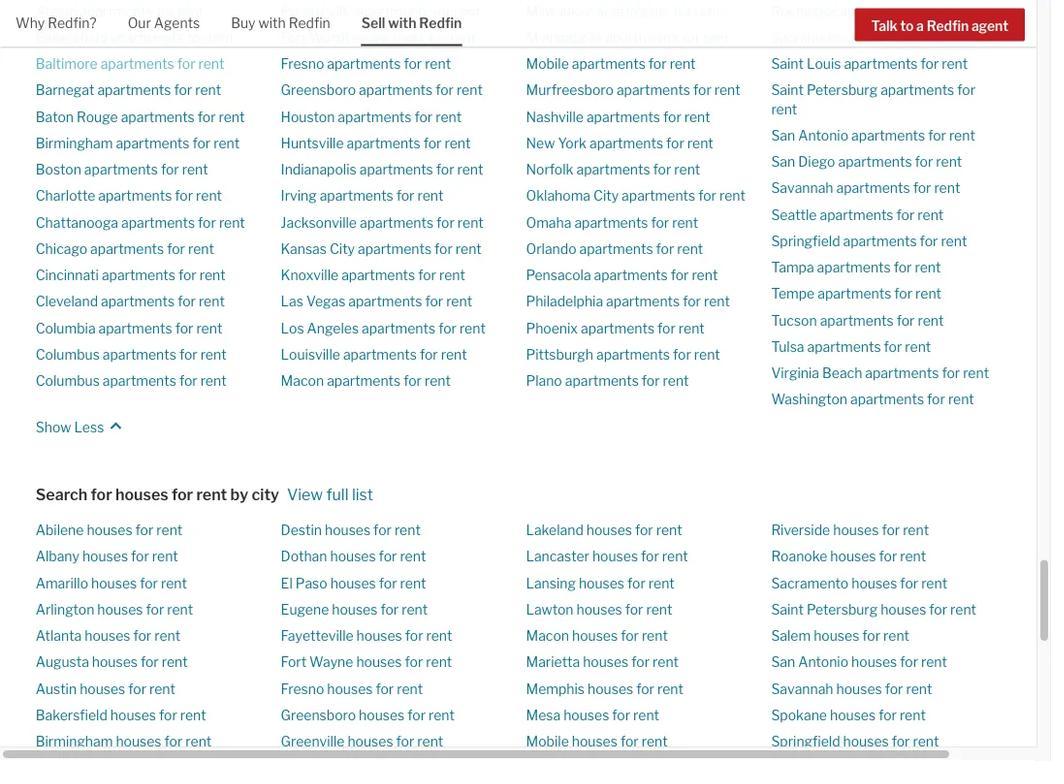 Task type: vqa. For each thing, say whether or not it's contained in the screenshot.
Spokane houses for rent LINK
yes



Task type: describe. For each thing, give the bounding box(es) containing it.
for for plano apartments for rent link
[[642, 373, 660, 390]]

rent for austin houses for rent link
[[149, 681, 176, 698]]

fayetteville for fayetteville apartments for rent
[[281, 3, 354, 20]]

apartments for springfield apartments for rent link
[[843, 233, 917, 250]]

amarillo houses for rent
[[36, 575, 187, 592]]

worth
[[309, 30, 349, 46]]

for for orlando apartments for rent link
[[656, 241, 674, 258]]

el paso houses for rent link
[[281, 575, 426, 592]]

talk to a redfin agent button
[[855, 8, 1025, 41]]

for for cincinnati apartments for rent link
[[178, 267, 197, 284]]

nashville apartments for rent link
[[526, 109, 711, 125]]

fresno for fresno houses for rent
[[281, 681, 324, 698]]

destin
[[281, 523, 322, 539]]

springfield for springfield houses for rent
[[771, 734, 840, 751]]

boston apartments for rent link
[[36, 162, 208, 178]]

milwaukee
[[526, 3, 594, 20]]

kansas city apartments for rent link
[[281, 241, 482, 258]]

for for columbia apartments for rent link
[[175, 320, 193, 337]]

2 columbus apartments for rent from the top
[[36, 373, 227, 390]]

greensboro for greensboro houses for rent
[[281, 708, 356, 724]]

oklahoma city apartments for rent link
[[526, 188, 746, 205]]

rent for "bakersfield apartments for rent" link
[[208, 30, 234, 46]]

barnegat
[[36, 82, 94, 99]]

austin apartments for rent
[[36, 3, 204, 20]]

wayne
[[309, 655, 353, 671]]

1 columbus from the top
[[36, 347, 100, 363]]

redfin?
[[48, 15, 97, 32]]

for for albany houses for rent link
[[131, 549, 149, 566]]

rent for louisville apartments for rent link at the left top
[[441, 347, 467, 363]]

las vegas apartments for rent link
[[281, 294, 472, 310]]

rent for augusta houses for rent link at the bottom of page
[[162, 655, 188, 671]]

mobile apartments for rent
[[526, 56, 696, 73]]

apartments for pittsburgh apartments for rent link
[[596, 347, 670, 363]]

for for birmingham houses for rent link
[[164, 734, 183, 751]]

baton
[[36, 109, 74, 125]]

lansing
[[526, 575, 576, 592]]

tampa
[[771, 260, 814, 276]]

rent for fayetteville apartments for rent link
[[454, 3, 480, 20]]

baton rouge apartments for rent link
[[36, 109, 245, 125]]

for for houston apartments for rent link
[[415, 109, 433, 125]]

houses for arlington houses for rent
[[97, 602, 143, 618]]

houses up savannah houses for rent at the bottom of the page
[[852, 655, 897, 671]]

fort wayne houses for rent
[[281, 655, 452, 671]]

albany houses for rent link
[[36, 549, 178, 566]]

apartments for louisville apartments for rent link at the left top
[[343, 347, 417, 363]]

el
[[281, 575, 293, 592]]

san antonio apartments for rent
[[771, 128, 976, 144]]

los
[[281, 320, 304, 337]]

jacksonville apartments for rent link
[[281, 215, 484, 231]]

apartments for tampa apartments for rent link in the top right of the page
[[817, 260, 891, 276]]

savannah apartments for rent
[[771, 180, 961, 197]]

for for nashville apartments for rent link
[[663, 109, 682, 125]]

louisville
[[281, 347, 340, 363]]

tampa apartments for rent link
[[771, 260, 941, 276]]

saint louis apartments for rent
[[771, 56, 968, 73]]

for for lansing houses for rent link
[[628, 575, 646, 592]]

murfreesboro apartments for rent
[[526, 82, 741, 99]]

houses for riverside houses for rent
[[833, 523, 879, 539]]

albany houses for rent
[[36, 549, 178, 566]]

apartments for baltimore apartments for rent link
[[101, 56, 174, 73]]

greenville houses for rent
[[281, 734, 443, 751]]

saint for saint petersburg apartments for rent
[[771, 82, 804, 99]]

1 columbus apartments for rent from the top
[[36, 347, 227, 363]]

marietta
[[526, 655, 580, 671]]

houses for atlanta houses for rent
[[85, 628, 130, 645]]

savannah apartments for rent link
[[771, 180, 961, 197]]

talk to a redfin agent
[[871, 17, 1009, 34]]

for for riverside houses for rent link
[[882, 523, 900, 539]]

paso
[[296, 575, 327, 592]]

norfolk
[[526, 162, 574, 178]]

norfolk apartments for rent
[[526, 162, 701, 178]]

rent for nashville apartments for rent link
[[685, 109, 711, 125]]

rent for plano apartments for rent link
[[663, 373, 689, 390]]

san antonio houses for rent link
[[771, 655, 948, 671]]

apartments for minneapolis apartments for rent link
[[606, 30, 679, 46]]

mobile houses for rent link
[[526, 734, 668, 751]]

rent for lansing houses for rent link
[[649, 575, 675, 592]]

rent for abilene houses for rent link
[[156, 523, 183, 539]]

houses for fresno houses for rent
[[327, 681, 373, 698]]

houston
[[281, 109, 335, 125]]

for for sacramento houses for rent link
[[900, 575, 919, 592]]

houses for abilene houses for rent
[[87, 523, 132, 539]]

bakersfield apartments for rent
[[36, 30, 234, 46]]

fort for fort worth apartments for rent
[[281, 30, 307, 46]]

bakersfield apartments for rent link
[[36, 30, 234, 46]]

for for washington apartments for rent link
[[927, 392, 946, 408]]

rent for greenville houses for rent link
[[417, 734, 443, 751]]

arlington houses for rent
[[36, 602, 193, 618]]

phoenix apartments for rent
[[526, 320, 705, 337]]

knoxville apartments for rent
[[281, 267, 465, 284]]

knoxville
[[281, 267, 339, 284]]

for for lawton houses for rent link
[[625, 602, 643, 618]]

for for pensacola apartments for rent link
[[671, 267, 689, 284]]

rent for knoxville apartments for rent "link"
[[439, 267, 465, 284]]

rent for lakeland houses for rent link
[[656, 523, 682, 539]]

city for oklahoma
[[594, 188, 619, 205]]

philadelphia
[[526, 294, 603, 310]]

rent for indianapolis apartments for rent link
[[457, 162, 483, 178]]

rent for 'tempe apartments for rent' link
[[916, 286, 942, 303]]

fort worth apartments for rent link
[[281, 30, 476, 46]]

for for amarillo houses for rent link
[[140, 575, 158, 592]]

apartments for cleveland apartments for rent link at the top left of page
[[101, 294, 175, 310]]

lakeland houses for rent link
[[526, 523, 682, 539]]

abilene houses for rent link
[[36, 523, 183, 539]]

rent for dothan houses for rent link
[[400, 549, 426, 566]]

for for fresno houses for rent link
[[376, 681, 394, 698]]

apartments for the savannah apartments for rent 'link' in the top right of the page
[[837, 180, 910, 197]]

for for roanoke houses for rent link
[[879, 549, 897, 566]]

apartments for "omaha apartments for rent" "link"
[[575, 215, 648, 231]]

baltimore apartments for rent link
[[36, 56, 224, 73]]

for for "omaha apartments for rent" "link"
[[651, 215, 669, 231]]

lawton
[[526, 602, 574, 618]]

for for springfield houses for rent link
[[892, 734, 910, 751]]

for for the "fresno apartments for rent" link
[[404, 56, 422, 73]]

oklahoma city apartments for rent
[[526, 188, 746, 205]]

pittsburgh apartments for rent
[[526, 347, 720, 363]]

for for milwaukee apartments for rent 'link'
[[674, 3, 692, 20]]

lancaster houses for rent
[[526, 549, 688, 566]]

bakersfield for bakersfield houses for rent
[[36, 708, 108, 724]]

view full list link
[[287, 486, 373, 505]]

greensboro apartments for rent link
[[281, 82, 483, 99]]

rent for irving apartments for rent link
[[418, 188, 444, 205]]

rent inside saint petersburg apartments for rent
[[771, 101, 798, 118]]

riverside houses for rent link
[[771, 523, 929, 539]]

houses for springfield houses for rent
[[843, 734, 889, 751]]

mesa houses for rent
[[526, 708, 660, 724]]

apartments for huntsville apartments for rent link
[[347, 135, 421, 152]]

houses for fayetteville houses for rent
[[357, 628, 402, 645]]

chattanooga apartments for rent link
[[36, 215, 245, 231]]

apartments for pensacola apartments for rent link
[[594, 267, 668, 284]]

our
[[128, 15, 151, 32]]

fort for fort wayne houses for rent
[[281, 655, 307, 671]]

chattanooga
[[36, 215, 118, 231]]

fayetteville for fayetteville houses for rent
[[281, 628, 354, 645]]

for for macon houses for rent link
[[621, 628, 639, 645]]

rent for the savannah apartments for rent 'link' in the top right of the page
[[934, 180, 961, 197]]

rent for milwaukee apartments for rent 'link'
[[695, 3, 721, 20]]

for for chattanooga apartments for rent link at the left top of page
[[198, 215, 216, 231]]

apartments for nashville apartments for rent link
[[587, 109, 661, 125]]

plano apartments for rent
[[526, 373, 689, 390]]

louisville apartments for rent
[[281, 347, 467, 363]]

rochester apartments for rent
[[771, 3, 964, 20]]

for for irving apartments for rent link
[[396, 188, 415, 205]]

philadelphia apartments for rent
[[526, 294, 730, 310]]

houses down fayetteville houses for rent link
[[356, 655, 402, 671]]

omaha apartments for rent link
[[526, 215, 698, 231]]

for for destin houses for rent link
[[374, 523, 392, 539]]

with for buy
[[259, 15, 286, 32]]

chattanooga apartments for rent
[[36, 215, 245, 231]]

fresno apartments for rent link
[[281, 56, 451, 73]]

nashville
[[526, 109, 584, 125]]

salem
[[771, 628, 811, 645]]

for for minneapolis apartments for rent link
[[682, 30, 700, 46]]

for for abilene houses for rent link
[[135, 523, 154, 539]]

sell with redfin
[[362, 15, 462, 32]]

destin houses for rent
[[281, 523, 421, 539]]

amarillo
[[36, 575, 88, 592]]

to
[[901, 17, 914, 34]]

rent for cincinnati apartments for rent link
[[200, 267, 226, 284]]

less
[[74, 420, 104, 436]]

macon for macon houses for rent
[[526, 628, 569, 645]]

2 columbus from the top
[[36, 373, 100, 390]]

apartments for irving apartments for rent link
[[320, 188, 394, 205]]

rent for macon houses for rent link
[[642, 628, 668, 645]]

saint for saint petersburg houses for rent
[[771, 602, 804, 618]]

fort worth apartments for rent
[[281, 30, 476, 46]]

fort wayne houses for rent link
[[281, 655, 452, 671]]

irving apartments for rent link
[[281, 188, 444, 205]]

rent for minneapolis apartments for rent link
[[703, 30, 729, 46]]

fayetteville apartments for rent link
[[281, 3, 480, 20]]

el paso houses for rent
[[281, 575, 426, 592]]

for for tampa apartments for rent link in the top right of the page
[[894, 260, 912, 276]]

fayetteville houses for rent
[[281, 628, 452, 645]]

dothan houses for rent
[[281, 549, 426, 566]]

for for atlanta houses for rent link
[[133, 628, 152, 645]]

houses for lansing houses for rent
[[579, 575, 625, 592]]

for for augusta houses for rent link at the bottom of page
[[141, 655, 159, 671]]

springfield for springfield apartments for rent
[[771, 233, 840, 250]]



Task type: locate. For each thing, give the bounding box(es) containing it.
springfield down spokane
[[771, 734, 840, 751]]

1 vertical spatial springfield
[[771, 734, 840, 751]]

baton rouge apartments for rent
[[36, 109, 245, 125]]

milwaukee apartments for rent
[[526, 3, 721, 20]]

petersburg for houses
[[807, 602, 878, 618]]

antonio up diego at the right top of page
[[798, 128, 849, 144]]

2 birmingham from the top
[[36, 734, 113, 751]]

apartments for columbia apartments for rent link
[[98, 320, 172, 337]]

for for "bakersfield apartments for rent" link
[[187, 30, 205, 46]]

apartments for "bakersfield apartments for rent" link
[[110, 30, 184, 46]]

houses down amarillo houses for rent
[[97, 602, 143, 618]]

1 san from the top
[[771, 128, 796, 144]]

fayetteville up worth
[[281, 3, 354, 20]]

1 fort from the top
[[281, 30, 307, 46]]

1 fresno from the top
[[281, 56, 324, 73]]

1 vertical spatial mobile
[[526, 734, 569, 751]]

1 vertical spatial san
[[771, 154, 796, 171]]

for for the birmingham apartments for rent link
[[192, 135, 211, 152]]

birmingham down "bakersfield houses for rent" link
[[36, 734, 113, 751]]

houses down greensboro houses for rent
[[348, 734, 393, 751]]

savannah up spokane
[[771, 681, 834, 698]]

0 horizontal spatial with
[[259, 15, 286, 32]]

2 vertical spatial saint
[[771, 602, 804, 618]]

1 vertical spatial columbus apartments for rent link
[[36, 373, 227, 390]]

mobile down mesa at right bottom
[[526, 734, 569, 751]]

springfield houses for rent link
[[771, 734, 939, 751]]

seattle
[[771, 207, 817, 223]]

apartments for chicago apartments for rent link
[[90, 241, 164, 258]]

columbus apartments for rent link down columbia apartments for rent
[[36, 373, 227, 390]]

indianapolis apartments for rent
[[281, 162, 483, 178]]

spokane
[[771, 708, 827, 724]]

saint petersburg apartments for rent
[[771, 82, 976, 118]]

san
[[771, 128, 796, 144], [771, 154, 796, 171], [771, 655, 796, 671]]

houses up fort wayne houses for rent link
[[357, 628, 402, 645]]

1 horizontal spatial redfin
[[419, 15, 462, 32]]

apartments for "murfreesboro apartments for rent" link
[[617, 82, 691, 99]]

murfreesboro
[[526, 82, 614, 99]]

springfield down the seattle
[[771, 233, 840, 250]]

bakersfield down austin houses for rent
[[36, 708, 108, 724]]

houses up lawton houses for rent on the bottom right of page
[[579, 575, 625, 592]]

0 vertical spatial greensboro
[[281, 82, 356, 99]]

greensboro up greenville
[[281, 708, 356, 724]]

springfield apartments for rent
[[771, 233, 967, 250]]

houses up abilene houses for rent
[[115, 486, 168, 505]]

for for charlotte apartments for rent link
[[175, 188, 193, 205]]

houses down augusta houses for rent link at the bottom of page
[[80, 681, 125, 698]]

1 vertical spatial columbus
[[36, 373, 100, 390]]

saint up salem
[[771, 602, 804, 618]]

fresno down "wayne"
[[281, 681, 324, 698]]

orlando
[[526, 241, 577, 258]]

san left diego at the right top of page
[[771, 154, 796, 171]]

columbia apartments for rent link
[[36, 320, 222, 337]]

milwaukee apartments for rent link
[[526, 3, 721, 20]]

apartments for macon apartments for rent 'link'
[[327, 373, 401, 390]]

fort left worth
[[281, 30, 307, 46]]

2 saint from the top
[[771, 82, 804, 99]]

oklahoma
[[526, 188, 591, 205]]

columbus apartments for rent down columbia apartments for rent
[[36, 373, 227, 390]]

fresno
[[281, 56, 324, 73], [281, 681, 324, 698]]

1 with from the left
[[259, 15, 286, 32]]

0 vertical spatial columbus apartments for rent
[[36, 347, 227, 363]]

1 mobile from the top
[[526, 56, 569, 73]]

birmingham apartments for rent
[[36, 135, 240, 152]]

houses for lawton houses for rent
[[577, 602, 622, 618]]

for for spokane houses for rent link
[[879, 708, 897, 724]]

houses down el paso houses for rent
[[332, 602, 378, 618]]

1 vertical spatial antonio
[[798, 655, 849, 671]]

for for salem houses for rent link
[[863, 628, 881, 645]]

1 vertical spatial columbus apartments for rent
[[36, 373, 227, 390]]

sacramento down roanoke
[[771, 575, 849, 592]]

rent for sacramento apartments for rent link
[[950, 30, 976, 46]]

3 san from the top
[[771, 655, 796, 671]]

petersburg inside saint petersburg apartments for rent
[[807, 82, 878, 99]]

mesa
[[526, 708, 561, 724]]

minneapolis apartments for rent
[[526, 30, 729, 46]]

houses for marietta houses for rent
[[583, 655, 629, 671]]

orlando apartments for rent
[[526, 241, 703, 258]]

1 antonio from the top
[[798, 128, 849, 144]]

houses down dothan houses for rent link
[[330, 575, 376, 592]]

for for mobile houses for rent link
[[621, 734, 639, 751]]

0 vertical spatial saint
[[771, 56, 804, 73]]

for for baltimore apartments for rent link
[[177, 56, 195, 73]]

huntsville
[[281, 135, 344, 152]]

greenville houses for rent link
[[281, 734, 443, 751]]

houses for albany houses for rent
[[82, 549, 128, 566]]

sacramento apartments for rent
[[771, 30, 976, 46]]

for for 'eugene houses for rent' link
[[381, 602, 399, 618]]

houses for memphis houses for rent
[[588, 681, 634, 698]]

las
[[281, 294, 303, 310]]

1 vertical spatial fort
[[281, 655, 307, 671]]

1 vertical spatial saint
[[771, 82, 804, 99]]

savannah houses for rent
[[771, 681, 932, 698]]

jacksonville
[[281, 215, 357, 231]]

sacramento apartments for rent link
[[771, 30, 976, 46]]

birmingham up boston on the top of the page
[[36, 135, 113, 152]]

for for cleveland apartments for rent link at the top left of page
[[178, 294, 196, 310]]

riverside houses for rent
[[771, 523, 929, 539]]

greensboro up houston
[[281, 82, 356, 99]]

angeles
[[307, 320, 359, 337]]

houses down lawton houses for rent on the bottom right of page
[[572, 628, 618, 645]]

1 vertical spatial fayetteville
[[281, 628, 354, 645]]

2 columbus apartments for rent link from the top
[[36, 373, 227, 390]]

houses for lancaster houses for rent
[[593, 549, 638, 566]]

sell with redfin link
[[362, 0, 462, 44]]

0 vertical spatial macon
[[281, 373, 324, 390]]

rent for mesa houses for rent link
[[633, 708, 660, 724]]

1 vertical spatial greensboro
[[281, 708, 356, 724]]

houses up the greenville houses for rent
[[359, 708, 405, 724]]

2 fort from the top
[[281, 655, 307, 671]]

houses down sacramento houses for rent
[[881, 602, 927, 618]]

houses down lansing houses for rent link
[[577, 602, 622, 618]]

houses down san antonio houses for rent
[[837, 681, 882, 698]]

greensboro apartments for rent
[[281, 82, 483, 99]]

austin apartments for rent link
[[36, 3, 204, 20]]

for for springfield apartments for rent link
[[920, 233, 938, 250]]

city up omaha apartments for rent
[[594, 188, 619, 205]]

2 fresno from the top
[[281, 681, 324, 698]]

1 fayetteville from the top
[[281, 3, 354, 20]]

0 vertical spatial san
[[771, 128, 796, 144]]

1 vertical spatial bakersfield
[[36, 708, 108, 724]]

0 vertical spatial bakersfield
[[36, 30, 108, 46]]

rent
[[177, 3, 204, 20], [454, 3, 480, 20], [695, 3, 721, 20], [938, 3, 964, 20], [208, 30, 234, 46], [450, 30, 476, 46], [703, 30, 729, 46], [950, 30, 976, 46], [198, 56, 224, 73], [425, 56, 451, 73], [670, 56, 696, 73], [942, 56, 968, 73], [195, 82, 221, 99], [457, 82, 483, 99], [715, 82, 741, 99], [771, 101, 798, 118], [219, 109, 245, 125], [436, 109, 462, 125], [685, 109, 711, 125], [949, 128, 976, 144], [214, 135, 240, 152], [445, 135, 471, 152], [688, 135, 714, 152], [936, 154, 962, 171], [182, 162, 208, 178], [457, 162, 483, 178], [674, 162, 701, 178], [934, 180, 961, 197], [196, 188, 222, 205], [418, 188, 444, 205], [720, 188, 746, 205], [918, 207, 944, 223], [219, 215, 245, 231], [458, 215, 484, 231], [672, 215, 698, 231], [941, 233, 967, 250], [188, 241, 214, 258], [456, 241, 482, 258], [677, 241, 703, 258], [915, 260, 941, 276], [200, 267, 226, 284], [439, 267, 465, 284], [692, 267, 718, 284], [916, 286, 942, 303], [199, 294, 225, 310], [446, 294, 472, 310], [704, 294, 730, 310], [918, 313, 944, 329], [196, 320, 222, 337], [460, 320, 486, 337], [679, 320, 705, 337], [905, 339, 931, 356], [200, 347, 227, 363], [441, 347, 467, 363], [694, 347, 720, 363], [963, 365, 989, 382], [200, 373, 227, 390], [425, 373, 451, 390], [663, 373, 689, 390], [948, 392, 975, 408], [196, 486, 227, 505], [156, 523, 183, 539], [395, 523, 421, 539], [656, 523, 682, 539], [903, 523, 929, 539], [152, 549, 178, 566], [400, 549, 426, 566], [662, 549, 688, 566], [900, 549, 926, 566], [161, 575, 187, 592], [400, 575, 426, 592], [649, 575, 675, 592], [922, 575, 948, 592], [167, 602, 193, 618], [402, 602, 428, 618], [646, 602, 673, 618], [951, 602, 977, 618], [154, 628, 181, 645], [426, 628, 452, 645], [642, 628, 668, 645], [884, 628, 910, 645], [162, 655, 188, 671], [426, 655, 452, 671], [653, 655, 679, 671], [921, 655, 948, 671], [149, 681, 176, 698], [397, 681, 423, 698], [658, 681, 684, 698], [906, 681, 932, 698], [180, 708, 206, 724], [429, 708, 455, 724], [633, 708, 660, 724], [900, 708, 926, 724], [186, 734, 212, 751], [417, 734, 443, 751], [642, 734, 668, 751], [913, 734, 939, 751]]

1 vertical spatial savannah
[[771, 681, 834, 698]]

charlotte apartments for rent link
[[36, 188, 222, 205]]

by
[[230, 486, 248, 505]]

houses for lakeland houses for rent
[[587, 523, 632, 539]]

houses down atlanta houses for rent link
[[92, 655, 138, 671]]

houses down marietta houses for rent link
[[588, 681, 634, 698]]

sacramento down rochester
[[771, 30, 849, 46]]

redfin inside button
[[927, 17, 969, 34]]

columbus apartments for rent
[[36, 347, 227, 363], [36, 373, 227, 390]]

cleveland apartments for rent link
[[36, 294, 225, 310]]

houses down savannah houses for rent at the bottom of the page
[[830, 708, 876, 724]]

houses down riverside houses for rent link
[[831, 549, 876, 566]]

rent for springfield apartments for rent link
[[941, 233, 967, 250]]

2 petersburg from the top
[[807, 602, 878, 618]]

columbus down columbia
[[36, 347, 100, 363]]

1 bakersfield from the top
[[36, 30, 108, 46]]

houses for savannah houses for rent
[[837, 681, 882, 698]]

2 antonio from the top
[[798, 655, 849, 671]]

atlanta houses for rent
[[36, 628, 181, 645]]

apartments for the rochester apartments for rent link
[[840, 3, 914, 20]]

2 sacramento from the top
[[771, 575, 849, 592]]

columbus apartments for rent down columbia apartments for rent link
[[36, 347, 227, 363]]

houses up albany houses for rent at bottom left
[[87, 523, 132, 539]]

1 austin from the top
[[36, 3, 77, 20]]

2 greensboro from the top
[[281, 708, 356, 724]]

for for greensboro houses for rent "link"
[[408, 708, 426, 724]]

fayetteville apartments for rent
[[281, 3, 480, 20]]

new
[[526, 135, 555, 152]]

fresno down worth
[[281, 56, 324, 73]]

apartments for houston apartments for rent link
[[338, 109, 412, 125]]

3 saint from the top
[[771, 602, 804, 618]]

mobile down minneapolis
[[526, 56, 569, 73]]

austin up 'baltimore'
[[36, 3, 77, 20]]

amarillo houses for rent link
[[36, 575, 187, 592]]

for for huntsville apartments for rent link
[[424, 135, 442, 152]]

rent for phoenix apartments for rent link
[[679, 320, 705, 337]]

houses up augusta houses for rent link at the bottom of page
[[85, 628, 130, 645]]

rent for marietta houses for rent link
[[653, 655, 679, 671]]

apartments for the austin apartments for rent link
[[80, 3, 153, 20]]

for
[[156, 3, 175, 20], [433, 3, 451, 20], [674, 3, 692, 20], [917, 3, 935, 20], [187, 30, 205, 46], [429, 30, 447, 46], [682, 30, 700, 46], [928, 30, 947, 46], [177, 56, 195, 73], [404, 56, 422, 73], [649, 56, 667, 73], [921, 56, 939, 73], [174, 82, 192, 99], [436, 82, 454, 99], [693, 82, 712, 99], [958, 82, 976, 99], [198, 109, 216, 125], [415, 109, 433, 125], [663, 109, 682, 125], [928, 128, 947, 144], [192, 135, 211, 152], [424, 135, 442, 152], [666, 135, 685, 152], [915, 154, 933, 171], [161, 162, 179, 178], [436, 162, 454, 178], [653, 162, 671, 178], [913, 180, 932, 197], [175, 188, 193, 205], [396, 188, 415, 205], [699, 188, 717, 205], [897, 207, 915, 223], [198, 215, 216, 231], [437, 215, 455, 231], [651, 215, 669, 231], [920, 233, 938, 250], [167, 241, 185, 258], [435, 241, 453, 258], [656, 241, 674, 258], [894, 260, 912, 276], [178, 267, 197, 284], [418, 267, 436, 284], [671, 267, 689, 284], [895, 286, 913, 303], [178, 294, 196, 310], [425, 294, 443, 310], [683, 294, 701, 310], [897, 313, 915, 329], [175, 320, 193, 337], [439, 320, 457, 337], [658, 320, 676, 337], [884, 339, 902, 356], [179, 347, 198, 363], [420, 347, 438, 363], [673, 347, 691, 363], [942, 365, 960, 382], [179, 373, 198, 390], [404, 373, 422, 390], [642, 373, 660, 390], [927, 392, 946, 408], [91, 486, 112, 505], [172, 486, 193, 505], [135, 523, 154, 539], [374, 523, 392, 539], [635, 523, 653, 539], [882, 523, 900, 539], [131, 549, 149, 566], [379, 549, 397, 566], [641, 549, 659, 566], [879, 549, 897, 566], [140, 575, 158, 592], [379, 575, 397, 592], [628, 575, 646, 592], [900, 575, 919, 592], [146, 602, 164, 618], [381, 602, 399, 618], [625, 602, 643, 618], [929, 602, 948, 618], [133, 628, 152, 645], [405, 628, 423, 645], [621, 628, 639, 645], [863, 628, 881, 645], [141, 655, 159, 671], [405, 655, 423, 671], [632, 655, 650, 671], [900, 655, 919, 671], [128, 681, 146, 698], [376, 681, 394, 698], [636, 681, 655, 698], [885, 681, 903, 698], [159, 708, 177, 724], [408, 708, 426, 724], [612, 708, 631, 724], [879, 708, 897, 724], [164, 734, 183, 751], [396, 734, 414, 751], [621, 734, 639, 751], [892, 734, 910, 751]]

1 columbus apartments for rent link from the top
[[36, 347, 227, 363]]

birmingham
[[36, 135, 113, 152], [36, 734, 113, 751]]

baltimore
[[36, 56, 98, 73]]

saint for saint louis apartments for rent
[[771, 56, 804, 73]]

rent for orlando apartments for rent link
[[677, 241, 703, 258]]

columbus apartments for rent link down columbia apartments for rent link
[[36, 347, 227, 363]]

rent for huntsville apartments for rent link
[[445, 135, 471, 152]]

saint
[[771, 56, 804, 73], [771, 82, 804, 99], [771, 602, 804, 618]]

with for sell
[[388, 15, 417, 32]]

houses up saint petersburg houses for rent at right bottom
[[852, 575, 898, 592]]

with
[[259, 15, 286, 32], [388, 15, 417, 32]]

1 horizontal spatial with
[[388, 15, 417, 32]]

2 austin from the top
[[36, 681, 77, 698]]

rent for 'barnegat apartments for rent' link
[[195, 82, 221, 99]]

houses up dothan houses for rent link
[[325, 523, 371, 539]]

vegas
[[306, 294, 346, 310]]

apartments for boston apartments for rent link
[[84, 162, 158, 178]]

2 mobile from the top
[[526, 734, 569, 751]]

0 vertical spatial fort
[[281, 30, 307, 46]]

spokane houses for rent
[[771, 708, 926, 724]]

houses down lakeland houses for rent link
[[593, 549, 638, 566]]

atlanta houses for rent link
[[36, 628, 181, 645]]

tempe
[[771, 286, 815, 303]]

houses up arlington houses for rent link at the bottom
[[91, 575, 137, 592]]

for for the austin apartments for rent link
[[156, 3, 175, 20]]

1 vertical spatial macon
[[526, 628, 569, 645]]

rent for cleveland apartments for rent link at the top left of page
[[199, 294, 225, 310]]

for for the savannah apartments for rent 'link' in the top right of the page
[[913, 180, 932, 197]]

san for san antonio houses for rent
[[771, 655, 796, 671]]

petersburg
[[807, 82, 878, 99], [807, 602, 878, 618]]

memphis houses for rent
[[526, 681, 684, 698]]

marietta houses for rent
[[526, 655, 679, 671]]

savannah for savannah apartments for rent
[[771, 180, 834, 197]]

rent for birmingham houses for rent link
[[186, 734, 212, 751]]

1 greensboro from the top
[[281, 82, 356, 99]]

for inside saint petersburg apartments for rent
[[958, 82, 976, 99]]

eugene
[[281, 602, 329, 618]]

houses for greensboro houses for rent
[[359, 708, 405, 724]]

springfield apartments for rent link
[[771, 233, 967, 250]]

for for austin houses for rent link
[[128, 681, 146, 698]]

san down salem
[[771, 655, 796, 671]]

saint left "louis"
[[771, 56, 804, 73]]

1 saint from the top
[[771, 56, 804, 73]]

houses for greenville houses for rent
[[348, 734, 393, 751]]

apartments for tucson apartments for rent link
[[820, 313, 894, 329]]

rent for "bakersfield houses for rent" link
[[180, 708, 206, 724]]

apartments
[[80, 3, 153, 20], [357, 3, 430, 20], [597, 3, 671, 20], [840, 3, 914, 20], [110, 30, 184, 46], [352, 30, 426, 46], [606, 30, 679, 46], [852, 30, 926, 46], [101, 56, 174, 73], [327, 56, 401, 73], [572, 56, 646, 73], [844, 56, 918, 73], [97, 82, 171, 99], [359, 82, 433, 99], [617, 82, 691, 99], [881, 82, 955, 99], [121, 109, 195, 125], [338, 109, 412, 125], [587, 109, 661, 125], [852, 128, 925, 144], [116, 135, 190, 152], [347, 135, 421, 152], [590, 135, 663, 152], [838, 154, 912, 171], [84, 162, 158, 178], [360, 162, 433, 178], [577, 162, 650, 178], [837, 180, 910, 197], [98, 188, 172, 205], [320, 188, 394, 205], [622, 188, 696, 205], [820, 207, 894, 223], [121, 215, 195, 231], [360, 215, 434, 231], [575, 215, 648, 231], [843, 233, 917, 250], [90, 241, 164, 258], [358, 241, 432, 258], [580, 241, 653, 258], [817, 260, 891, 276], [102, 267, 176, 284], [342, 267, 415, 284], [594, 267, 668, 284], [818, 286, 892, 303], [101, 294, 175, 310], [349, 294, 422, 310], [606, 294, 680, 310], [820, 313, 894, 329], [98, 320, 172, 337], [362, 320, 436, 337], [581, 320, 655, 337], [807, 339, 881, 356], [103, 347, 176, 363], [343, 347, 417, 363], [596, 347, 670, 363], [865, 365, 939, 382], [103, 373, 176, 390], [327, 373, 401, 390], [565, 373, 639, 390], [851, 392, 924, 408]]

fayetteville down the 'eugene'
[[281, 628, 354, 645]]

rent for the rochester apartments for rent link
[[938, 3, 964, 20]]

0 vertical spatial fresno
[[281, 56, 324, 73]]

houses down spokane houses for rent
[[843, 734, 889, 751]]

0 vertical spatial petersburg
[[807, 82, 878, 99]]

abilene
[[36, 523, 84, 539]]

columbus up show less link
[[36, 373, 100, 390]]

birmingham for birmingham houses for rent
[[36, 734, 113, 751]]

houses down abilene houses for rent link
[[82, 549, 128, 566]]

rent for the philadelphia apartments for rent link at the top of the page
[[704, 294, 730, 310]]

houses up birmingham houses for rent link
[[110, 708, 156, 724]]

houses up el paso houses for rent
[[330, 549, 376, 566]]

view
[[287, 486, 323, 505]]

antonio down salem houses for rent link
[[798, 655, 849, 671]]

1 horizontal spatial macon
[[526, 628, 569, 645]]

apartments for fayetteville apartments for rent link
[[357, 3, 430, 20]]

apartments for charlotte apartments for rent link
[[98, 188, 172, 205]]

houses down fort wayne houses for rent link
[[327, 681, 373, 698]]

1 vertical spatial fresno
[[281, 681, 324, 698]]

houses up lancaster houses for rent link
[[587, 523, 632, 539]]

0 vertical spatial antonio
[[798, 128, 849, 144]]

phoenix
[[526, 320, 578, 337]]

norfolk apartments for rent link
[[526, 162, 701, 178]]

1 vertical spatial austin
[[36, 681, 77, 698]]

virginia
[[771, 365, 820, 382]]

jacksonville apartments for rent
[[281, 215, 484, 231]]

0 vertical spatial columbus
[[36, 347, 100, 363]]

macon for macon apartments for rent
[[281, 373, 324, 390]]

virginia beach apartments for rent link
[[771, 365, 989, 382]]

houses up san antonio houses for rent
[[814, 628, 860, 645]]

mobile for mobile houses for rent
[[526, 734, 569, 751]]

0 vertical spatial springfield
[[771, 233, 840, 250]]

houses up mobile houses for rent
[[564, 708, 609, 724]]

austin down augusta
[[36, 681, 77, 698]]

saint louis apartments for rent link
[[771, 56, 968, 73]]

apartments inside saint petersburg apartments for rent
[[881, 82, 955, 99]]

0 vertical spatial mobile
[[526, 56, 569, 73]]

2 fayetteville from the top
[[281, 628, 354, 645]]

for for dothan houses for rent link
[[379, 549, 397, 566]]

rent for chattanooga apartments for rent link at the left top of page
[[219, 215, 245, 231]]

2 springfield from the top
[[771, 734, 840, 751]]

fort left "wayne"
[[281, 655, 307, 671]]

austin houses for rent link
[[36, 681, 176, 698]]

apartments for sacramento apartments for rent link
[[852, 30, 926, 46]]

for for 'savannah houses for rent' link
[[885, 681, 903, 698]]

indianapolis
[[281, 162, 357, 178]]

houses for austin houses for rent
[[80, 681, 125, 698]]

for for seattle apartments for rent link
[[897, 207, 915, 223]]

saint up diego at the right top of page
[[771, 82, 804, 99]]

mobile for mobile apartments for rent
[[526, 56, 569, 73]]

sacramento for sacramento apartments for rent
[[771, 30, 849, 46]]

0 horizontal spatial city
[[330, 241, 355, 258]]

0 vertical spatial austin
[[36, 3, 77, 20]]

bakersfield houses for rent
[[36, 708, 206, 724]]

for for "murfreesboro apartments for rent" link
[[693, 82, 712, 99]]

buy with redfin link
[[231, 0, 330, 44]]

1 vertical spatial petersburg
[[807, 602, 878, 618]]

2 vertical spatial san
[[771, 655, 796, 671]]

birmingham for birmingham apartments for rent
[[36, 135, 113, 152]]

savannah up the seattle
[[771, 180, 834, 197]]

lawton houses for rent
[[526, 602, 673, 618]]

saint inside saint petersburg apartments for rent
[[771, 82, 804, 99]]

1 birmingham from the top
[[36, 135, 113, 152]]

0 horizontal spatial redfin
[[289, 15, 330, 32]]

fresno houses for rent link
[[281, 681, 423, 698]]

2 with from the left
[[388, 15, 417, 32]]

1 petersburg from the top
[[807, 82, 878, 99]]

houses down mesa houses for rent
[[572, 734, 618, 751]]

0 vertical spatial sacramento
[[771, 30, 849, 46]]

our agents
[[128, 15, 200, 32]]

1 horizontal spatial city
[[594, 188, 619, 205]]

city
[[252, 486, 279, 505]]

2 horizontal spatial redfin
[[927, 17, 969, 34]]

bakersfield up 'baltimore'
[[36, 30, 108, 46]]

2 savannah from the top
[[771, 681, 834, 698]]

atlanta
[[36, 628, 82, 645]]

2 san from the top
[[771, 154, 796, 171]]

antonio for apartments
[[798, 128, 849, 144]]

1 savannah from the top
[[771, 180, 834, 197]]

pittsburgh apartments for rent link
[[526, 347, 720, 363]]

0 horizontal spatial macon
[[281, 373, 324, 390]]

macon down 'louisville'
[[281, 373, 324, 390]]

tulsa apartments for rent link
[[771, 339, 931, 356]]

for for "memphis houses for rent" link
[[636, 681, 655, 698]]

washington
[[771, 392, 848, 408]]

petersburg down "louis"
[[807, 82, 878, 99]]

augusta houses for rent
[[36, 655, 188, 671]]

salem houses for rent
[[771, 628, 910, 645]]

1 sacramento from the top
[[771, 30, 849, 46]]

apartments for phoenix apartments for rent link
[[581, 320, 655, 337]]

1 vertical spatial city
[[330, 241, 355, 258]]

for for mobile apartments for rent link
[[649, 56, 667, 73]]

1 springfield from the top
[[771, 233, 840, 250]]

0 vertical spatial birmingham
[[36, 135, 113, 152]]

lansing houses for rent
[[526, 575, 675, 592]]

0 vertical spatial city
[[594, 188, 619, 205]]

rochester apartments for rent link
[[771, 3, 964, 20]]

rent for fresno houses for rent link
[[397, 681, 423, 698]]

rent for tucson apartments for rent link
[[918, 313, 944, 329]]

0 vertical spatial savannah
[[771, 180, 834, 197]]

houses up roanoke houses for rent on the bottom right of the page
[[833, 523, 879, 539]]

houses down "bakersfield houses for rent" link
[[116, 734, 162, 751]]

irving
[[281, 188, 317, 205]]

sacramento for sacramento houses for rent
[[771, 575, 849, 592]]

houses for bakersfield houses for rent
[[110, 708, 156, 724]]

search for houses for rent by city view full list
[[36, 486, 373, 505]]

2 bakersfield from the top
[[36, 708, 108, 724]]

1 vertical spatial birmingham
[[36, 734, 113, 751]]

macon down lawton
[[526, 628, 569, 645]]

petersburg up salem houses for rent
[[807, 602, 878, 618]]

for for chicago apartments for rent link
[[167, 241, 185, 258]]

spokane houses for rent link
[[771, 708, 926, 724]]

rent for springfield houses for rent link
[[913, 734, 939, 751]]

0 vertical spatial columbus apartments for rent link
[[36, 347, 227, 363]]

arlington
[[36, 602, 94, 618]]

bakersfield houses for rent link
[[36, 708, 206, 724]]

why
[[16, 15, 45, 32]]

0 vertical spatial fayetteville
[[281, 3, 354, 20]]

1 vertical spatial sacramento
[[771, 575, 849, 592]]

city down jacksonville
[[330, 241, 355, 258]]

houses up "memphis houses for rent" link
[[583, 655, 629, 671]]

san up the seattle
[[771, 128, 796, 144]]

rent for tampa apartments for rent link in the top right of the page
[[915, 260, 941, 276]]

houses for destin houses for rent
[[325, 523, 371, 539]]

for for fayetteville apartments for rent link
[[433, 3, 451, 20]]

augusta
[[36, 655, 89, 671]]

birmingham apartments for rent link
[[36, 135, 240, 152]]

houses for amarillo houses for rent
[[91, 575, 137, 592]]



